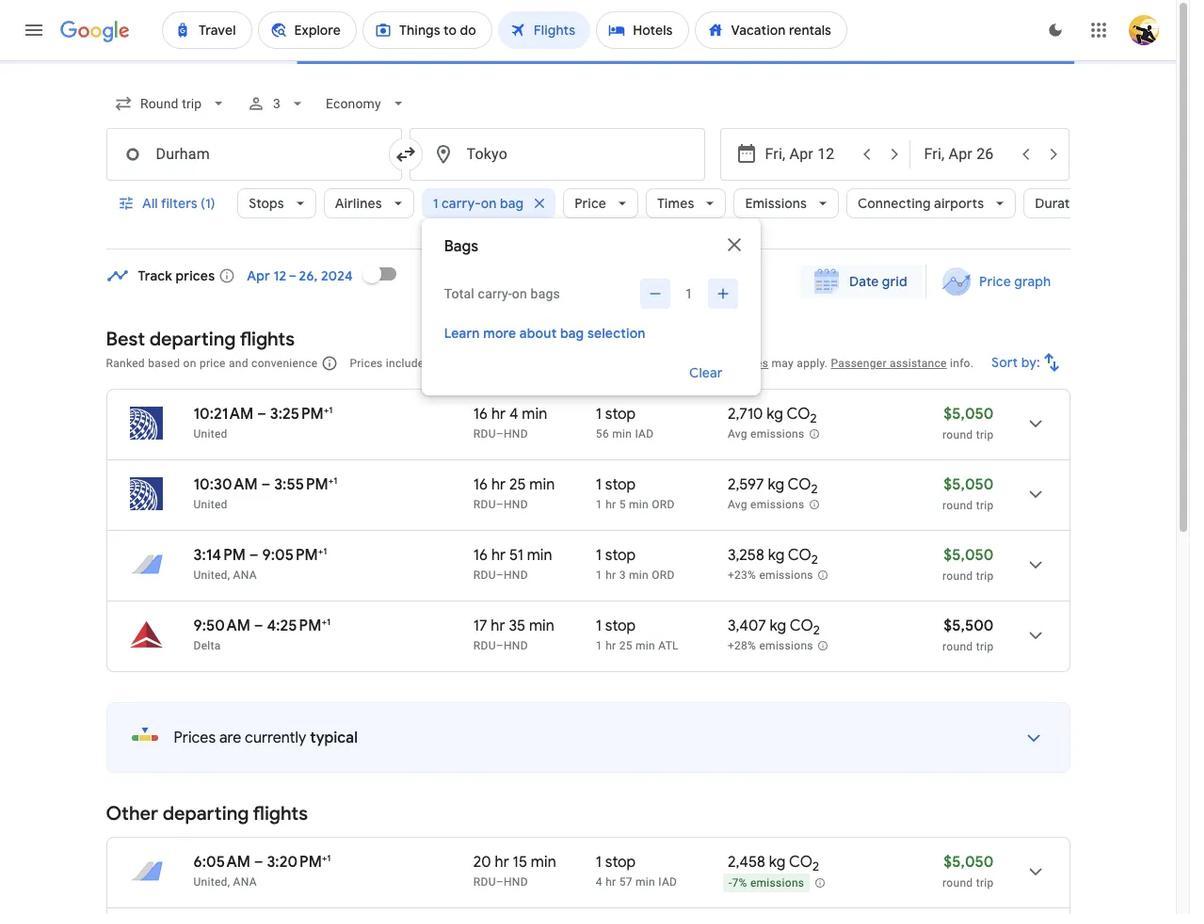 Task type: describe. For each thing, give the bounding box(es) containing it.
united, for 3:14 pm
[[194, 569, 230, 582]]

1 carry-on bag
[[433, 195, 524, 212]]

airlines
[[335, 195, 382, 212]]

min inside 16 hr 4 min rdu – hnd
[[522, 405, 547, 424]]

2 for 3,407
[[813, 623, 820, 639]]

by:
[[1021, 354, 1040, 371]]

layover (1 of 1) is a 1 hr 25 min layover at hartsfield-jackson atlanta international airport in atlanta. element
[[596, 639, 719, 654]]

flight details. leaves raleigh-durham international airport at 3:14 pm on friday, april 12 and arrives at haneda airport at 9:05 pm on saturday, april 13. image
[[1013, 542, 1058, 588]]

1:35 pm
[[268, 823, 320, 842]]

leaves raleigh-durham international airport at 10:30 am on friday, april 12 and arrives at haneda airport at 3:55 pm on saturday, april 13. element
[[194, 475, 338, 494]]

stop for 1 stop 1 hr 48 min
[[605, 823, 636, 842]]

co for 2,597 kg co 2
[[788, 476, 811, 494]]

1 inside 6:05 am – 3:20 pm + 1
[[327, 752, 331, 764]]

stop for 1 stop
[[605, 894, 636, 913]]

1 and from the left
[[229, 357, 248, 370]]

12 – 26,
[[274, 267, 318, 284]]

3:20 pm
[[267, 753, 322, 771]]

hr down 16 hr 51 min rdu – hnd
[[491, 617, 505, 636]]

2 for 2,710
[[810, 411, 817, 427]]

17 for 4:25 pm
[[474, 617, 487, 636]]

22
[[474, 894, 490, 913]]

5500 US dollars text field
[[944, 617, 994, 636]]

all filters (1)
[[142, 195, 215, 212]]

5:40 pm
[[194, 894, 250, 913]]

emissions for 3,258
[[760, 569, 814, 582]]

2,458 kg co 2
[[728, 753, 819, 774]]

6 hnd from the top
[[504, 846, 528, 859]]

emissions for 2,597
[[751, 498, 805, 512]]

7:00 am
[[194, 823, 251, 842]]

16 for 16 hr 25 min
[[474, 476, 488, 494]]

about
[[520, 325, 557, 342]]

round for 2,597
[[943, 499, 973, 512]]

price for price graph
[[980, 273, 1012, 290]]

3:14 pm – 9:05 pm + 1
[[194, 545, 327, 565]]

3,407
[[728, 617, 766, 636]]

stops button
[[238, 181, 316, 226]]

adults.
[[569, 357, 605, 370]]

hr down 20 hr 15 min rdu – hnd
[[491, 823, 505, 842]]

united, for 6:05 am
[[194, 775, 230, 788]]

1 stop 1 hr 5 min ord
[[596, 476, 675, 511]]

united inside 7:00 am – 1:35 pm united
[[194, 846, 228, 859]]

rdu for 9:05 pm
[[474, 569, 496, 582]]

2 for 2,458
[[813, 758, 819, 774]]

– right '5:40 pm' text field
[[254, 894, 263, 913]]

1 up 'layover (1 of 1) is a 1 hr 25 min layover at hartsfield-jackson atlanta international airport in atlanta.' element
[[596, 617, 602, 636]]

Return text field
[[924, 129, 1011, 180]]

hnd for 9:05 pm
[[504, 569, 528, 582]]

min down 16 hr 51 min rdu – hnd
[[529, 617, 555, 636]]

connecting airports
[[858, 195, 984, 212]]

taxes
[[474, 357, 502, 370]]

united for 10:21 am
[[194, 428, 228, 441]]

2,765
[[728, 894, 764, 913]]

iad inside 1 stop 56 min iad
[[635, 428, 654, 441]]

3,258
[[728, 546, 765, 565]]

stop for 1 stop 4 hr 57 min iad
[[605, 753, 636, 771]]

min inside 1 stop 1 hr 48 min
[[636, 846, 656, 859]]

10:21 am – 3:25 pm + 1
[[194, 404, 333, 424]]

1 up charges
[[685, 286, 693, 301]]

total duration 20 hr 15 min. element
[[474, 753, 596, 774]]

$5,050 for 2,458
[[944, 753, 994, 771]]

emissions
[[745, 195, 807, 212]]

prices
[[176, 267, 215, 284]]

1 stop 1 hr 25 min atl
[[596, 617, 679, 653]]

1 stop flight. element for 3,407
[[596, 617, 636, 639]]

on for bag
[[481, 195, 497, 212]]

2,597
[[728, 476, 764, 494]]

hr inside 16 hr 4 min rdu – hnd
[[492, 405, 506, 424]]

+ for 9:05 pm
[[318, 545, 323, 558]]

track
[[138, 267, 172, 284]]

hr inside 1 stop 4 hr 57 min iad
[[606, 775, 616, 788]]

-7% emissions
[[729, 776, 805, 789]]

3 inside popup button
[[273, 96, 281, 111]]

Arrival time: 4:25 PM on  Saturday, April 13. text field
[[267, 616, 331, 636]]

$5,050 round trip for 3,258
[[943, 546, 994, 583]]

56
[[596, 428, 609, 441]]

based
[[148, 357, 180, 370]]

trip for 2,597
[[976, 499, 994, 512]]

$5,050 for 3,258
[[944, 546, 994, 565]]

learn
[[444, 325, 480, 342]]

min down 20 hr 15 min rdu – hnd
[[529, 823, 555, 842]]

5050 US dollars text field
[[944, 823, 994, 842]]

other departing flights
[[106, 702, 308, 725]]

1 left 48
[[596, 846, 603, 859]]

airlines button
[[324, 181, 414, 226]]

6:05 am – 3:20 pm + 1
[[194, 752, 331, 771]]

filters
[[160, 195, 197, 212]]

1 up layover (1 of 1) is a 1 hr 3 min layover at o'hare international airport in chicago. element
[[596, 546, 602, 565]]

6 rdu from the top
[[474, 846, 496, 859]]

rdu for 3:25 pm
[[474, 428, 496, 441]]

on for bags
[[512, 286, 527, 301]]

2,458
[[728, 753, 766, 771]]

price for price
[[575, 195, 607, 212]]

2,773
[[728, 823, 764, 842]]

9:50 am – 4:25 pm + 1
[[194, 616, 331, 636]]

3 button
[[239, 81, 314, 126]]

hr inside 20 hr 15 min rdu – hnd
[[495, 753, 509, 771]]

united, ana for 6:05 am
[[194, 775, 257, 788]]

loading results progress bar
[[0, 60, 1190, 64]]

total carry-on bags
[[444, 286, 560, 301]]

Departure time: 6:05 AM. text field
[[194, 753, 250, 771]]

co for 2,765 kg co
[[787, 894, 811, 913]]

times
[[657, 195, 695, 212]]

rdu for 3:55 pm
[[474, 498, 496, 511]]

selection
[[588, 325, 646, 342]]

flights for other departing flights
[[253, 702, 308, 725]]

united for 10:30 am
[[194, 498, 228, 511]]

2 horizontal spatial bag
[[723, 357, 743, 370]]

trip for 2,710
[[976, 429, 994, 442]]

9:05 pm
[[262, 546, 318, 565]]

Arrival time: 1:35 PM on  Saturday, April 13. text field
[[268, 823, 329, 842]]

bag for on
[[500, 195, 524, 212]]

Departure time: 9:50 AM. text field
[[194, 617, 250, 636]]

times button
[[646, 181, 727, 226]]

– inside 16 hr 51 min rdu – hnd
[[496, 569, 504, 582]]

prices include required taxes + fees for 3 adults. optional charges and bag fees may apply. passenger assistance
[[350, 357, 947, 370]]

sort by:
[[992, 354, 1040, 371]]

1 down 56
[[596, 476, 602, 494]]

min inside 16 hr 51 min rdu – hnd
[[527, 546, 552, 565]]

$5,500
[[944, 617, 994, 636]]

1 stop flight. element for 2,773
[[596, 823, 636, 845]]

17 for 1:35 pm
[[474, 823, 487, 842]]

9:50 am
[[194, 617, 250, 636]]

flights for best departing flights
[[240, 328, 295, 351]]

may
[[772, 357, 794, 370]]

16 for 16 hr 4 min
[[474, 405, 488, 424]]

Arrival time: 3:25 PM on  Saturday, April 13. text field
[[270, 404, 333, 424]]

grid
[[882, 273, 907, 290]]

1 inside 10:21 am – 3:25 pm + 1
[[329, 404, 333, 416]]

charges
[[655, 357, 698, 370]]

emissions for 2,773
[[751, 846, 805, 859]]

1 fees from the left
[[515, 357, 538, 370]]

3,407 kg co 2
[[728, 617, 820, 639]]

other
[[106, 702, 158, 725]]

1 stop flight. element for 2,458
[[596, 753, 636, 774]]

10:30 am – 3:55 pm + 1
[[194, 475, 338, 494]]

required
[[427, 357, 471, 370]]

stops
[[249, 195, 284, 212]]

min right 22
[[533, 894, 558, 913]]

price
[[200, 357, 226, 370]]

hr inside 1 stop 1 hr 48 min
[[606, 846, 616, 859]]

1 down "total duration 16 hr 51 min." element
[[596, 569, 603, 582]]

connecting
[[858, 195, 931, 212]]

25 inside 16 hr 25 min rdu – hnd
[[509, 476, 526, 494]]

16 hr 25 min rdu – hnd
[[474, 476, 555, 511]]

duration
[[1035, 195, 1090, 212]]

3,258 kg co 2
[[728, 546, 818, 568]]

emissions button
[[734, 181, 839, 226]]

flight details. leaves raleigh-durham international airport at 9:50 am on friday, april 12 and arrives at haneda airport at 4:25 pm on saturday, april 13. image
[[1013, 613, 1058, 658]]

close dialog image
[[723, 234, 746, 256]]

ord for 2,597
[[652, 498, 675, 511]]

$5,050 round trip for 2,773
[[943, 823, 994, 860]]

hr inside 1 stop 1 hr 5 min ord
[[606, 498, 616, 511]]

date
[[849, 273, 879, 290]]

1 stop 4 hr 57 min iad
[[596, 753, 677, 788]]

min inside 1 stop 4 hr 57 min iad
[[636, 775, 656, 788]]

1 stop flight. element for 3,258
[[596, 546, 636, 568]]

ranked based on price and convenience
[[106, 357, 318, 370]]

+ for 3:20 pm
[[322, 752, 327, 764]]

kg for 2,773
[[768, 823, 784, 842]]

hr right 22
[[493, 894, 508, 913]]

22 hr 20 min
[[474, 894, 558, 913]]

1 inside 9:50 am – 4:25 pm + 1
[[327, 616, 331, 628]]

1 up layover (1 of 1) is a 1 hr 48 min layover at newark liberty international airport in newark. element
[[596, 823, 602, 842]]

57
[[619, 775, 633, 788]]

track prices
[[138, 267, 215, 284]]

5050 us dollars text field for 3,258
[[944, 546, 994, 565]]

Departure text field
[[765, 129, 852, 180]]

35 for 4:25 pm
[[509, 617, 526, 636]]

+28%
[[728, 640, 756, 653]]

17 hr 35 min rdu – hnd for 1:35 pm
[[474, 823, 555, 859]]

– down 16 hr 51 min rdu – hnd
[[496, 640, 504, 653]]

7%
[[732, 776, 747, 789]]

airports
[[934, 195, 984, 212]]

+ right taxes
[[505, 357, 512, 370]]

total duration 16 hr 25 min. element
[[474, 476, 596, 497]]

avg emissions for 2,773
[[728, 846, 805, 859]]

2 for 3,258
[[812, 552, 818, 568]]

Arrival time: 9:05 PM on  Saturday, April 13. text field
[[262, 545, 327, 565]]

1 stop flight. element for 2,710
[[596, 405, 636, 427]]

total duration 16 hr 4 min. element
[[474, 405, 596, 427]]

10:21 am
[[194, 405, 254, 424]]

ana for 6:05 am
[[233, 775, 257, 788]]

passenger
[[831, 357, 887, 370]]

5:40 pm – 5:00 am
[[194, 894, 325, 913]]

$5,050 for 2,710
[[944, 405, 994, 424]]

flight details. leaves raleigh-durham international airport at 10:30 am on friday, april 12 and arrives at haneda airport at 3:55 pm on saturday, april 13. image
[[1013, 472, 1058, 517]]

rdu for 4:25 pm
[[474, 640, 496, 653]]

4 for hr
[[596, 775, 603, 788]]

1 stop 1 hr 3 min ord
[[596, 546, 675, 582]]

5050 US dollars text field
[[944, 753, 994, 771]]

7 1 stop flight. element from the top
[[596, 894, 636, 915]]

hr inside 1 stop 1 hr 3 min ord
[[606, 569, 616, 582]]

flight details. leaves raleigh-durham international airport at 7:00 am on friday, april 12 and arrives at haneda airport at 1:35 pm on saturday, april 13. image
[[1013, 819, 1058, 865]]

3 inside 1 stop 1 hr 3 min ord
[[619, 569, 626, 582]]

$5,050 round trip for 2,458
[[943, 753, 994, 789]]



Task type: vqa. For each thing, say whether or not it's contained in the screenshot.
kg in the 2,458 kg CO 2
yes



Task type: locate. For each thing, give the bounding box(es) containing it.
2,710 kg co 2
[[728, 405, 817, 427]]

hnd inside 16 hr 25 min rdu – hnd
[[504, 498, 528, 511]]

2 and from the left
[[701, 357, 720, 370]]

sort by: button
[[984, 340, 1070, 385]]

+ for 4:25 pm
[[322, 616, 327, 628]]

3
[[273, 96, 281, 111], [559, 357, 566, 370], [619, 569, 626, 582]]

1 vertical spatial flights
[[253, 702, 308, 725]]

round down 5050 us dollars text field
[[943, 776, 973, 789]]

kg for 3,258
[[768, 546, 785, 565]]

0 vertical spatial 20
[[474, 753, 491, 771]]

stop for 1 stop 1 hr 3 min ord
[[605, 546, 636, 565]]

apply.
[[797, 357, 828, 370]]

hr up '1 stop 1 hr 25 min atl' on the right bottom
[[606, 569, 616, 582]]

1 horizontal spatial on
[[481, 195, 497, 212]]

5 stop from the top
[[605, 753, 636, 771]]

– down total duration 16 hr 4 min. element
[[496, 428, 504, 441]]

$5,050 down sort
[[944, 405, 994, 424]]

Arrival time: 3:55 PM on  Saturday, April 13. text field
[[274, 475, 338, 494]]

2 16 from the top
[[474, 476, 488, 494]]

2 for 2,597
[[811, 481, 818, 497]]

co for 2,458 kg co 2
[[789, 753, 813, 771]]

1 vertical spatial united
[[194, 498, 228, 511]]

1 up layover (1 of 1) is a 4 hr 57 min layover at dulles international airport in washington. 'element'
[[596, 753, 602, 771]]

0 vertical spatial united, ana
[[194, 569, 257, 582]]

0 vertical spatial bag
[[500, 195, 524, 212]]

co up -7% emissions
[[789, 753, 813, 771]]

Departure time: 7:00 AM. text field
[[194, 823, 251, 842]]

1 vertical spatial 17
[[474, 823, 487, 842]]

iad inside 1 stop 4 hr 57 min iad
[[659, 775, 677, 788]]

0 horizontal spatial on
[[183, 357, 196, 370]]

trip down $5,500
[[976, 640, 994, 654]]

6 1 stop flight. element from the top
[[596, 823, 636, 845]]

2 inside '2,710 kg co 2'
[[810, 411, 817, 427]]

1 united from the top
[[194, 428, 228, 441]]

4 rdu from the top
[[474, 640, 496, 653]]

1 vertical spatial carry-
[[478, 286, 512, 301]]

0 vertical spatial 17 hr 35 min rdu – hnd
[[474, 617, 555, 653]]

0 horizontal spatial 20
[[474, 753, 491, 771]]

departing for best
[[150, 328, 236, 351]]

kg inside 2,773 kg co 2
[[768, 823, 784, 842]]

carry- up bags
[[442, 195, 481, 212]]

2,597 kg co 2
[[728, 476, 818, 497]]

flights up 3:20 pm
[[253, 702, 308, 725]]

total duration 16 hr 51 min. element
[[474, 546, 596, 568]]

2 vertical spatial 5050 us dollars text field
[[944, 894, 994, 913]]

6 round from the top
[[943, 847, 973, 860]]

main content
[[106, 251, 1070, 915]]

2 rdu from the top
[[474, 498, 496, 511]]

2,773 kg co 2
[[728, 823, 818, 845]]

hr inside 16 hr 51 min rdu – hnd
[[492, 546, 506, 565]]

1 stop flight. element up 56
[[596, 405, 636, 427]]

1 vertical spatial 16
[[474, 476, 488, 494]]

on for price
[[183, 357, 196, 370]]

hr left 57
[[606, 775, 616, 788]]

2 35 from the top
[[509, 823, 526, 842]]

1 avg from the top
[[728, 428, 748, 441]]

total duration 17 hr 35 min. element
[[474, 617, 596, 639], [474, 823, 596, 845]]

2 horizontal spatial 3
[[619, 569, 626, 582]]

2 inside 2,773 kg co 2
[[811, 829, 818, 845]]

min inside 20 hr 15 min rdu – hnd
[[531, 753, 556, 771]]

avg for 2,773
[[728, 846, 748, 859]]

1 1 stop flight. element from the top
[[596, 405, 636, 427]]

fees
[[515, 357, 538, 370], [746, 357, 769, 370]]

layover (1 of 1) is a 4 hr 57 min layover at dulles international airport in washington. element
[[596, 774, 719, 789]]

emissions
[[751, 428, 805, 441], [751, 498, 805, 512], [760, 569, 814, 582], [760, 640, 814, 653], [751, 776, 805, 789], [751, 846, 805, 859]]

round up $5,050 text field on the bottom of the page
[[943, 429, 973, 442]]

+ inside 3:14 pm – 9:05 pm + 1
[[318, 545, 323, 558]]

convenience
[[252, 357, 318, 370]]

1 horizontal spatial bag
[[560, 325, 584, 342]]

rdu up 22
[[474, 846, 496, 859]]

avg emissions down '2,710 kg co 2'
[[728, 428, 805, 441]]

35
[[509, 617, 526, 636], [509, 823, 526, 842]]

stop up 56
[[605, 405, 636, 424]]

20 inside 20 hr 15 min rdu – hnd
[[474, 753, 491, 771]]

round inside $5,500 round trip
[[943, 640, 973, 654]]

apr
[[247, 267, 270, 284]]

1 vertical spatial price
[[980, 273, 1012, 290]]

+23%
[[728, 569, 756, 582]]

1 stop flight. element for 2,597
[[596, 476, 636, 497]]

avg down 2,773
[[728, 846, 748, 859]]

1 vertical spatial avg
[[728, 498, 748, 512]]

bag for about
[[560, 325, 584, 342]]

+ for 3:55 pm
[[328, 475, 334, 487]]

1 trip from the top
[[976, 429, 994, 442]]

departing
[[150, 328, 236, 351], [163, 702, 249, 725]]

17 up 22
[[474, 823, 487, 842]]

min right 48
[[636, 846, 656, 859]]

0 vertical spatial ana
[[233, 569, 257, 582]]

1 vertical spatial total duration 17 hr 35 min. element
[[474, 823, 596, 845]]

2024
[[321, 267, 353, 284]]

5 $5,050 round trip from the top
[[943, 823, 994, 860]]

co inside 2,597 kg co 2
[[788, 476, 811, 494]]

0 horizontal spatial iad
[[635, 428, 654, 441]]

bag right clear
[[723, 357, 743, 370]]

1 17 hr 35 min rdu – hnd from the top
[[474, 617, 555, 653]]

– left 4:25 pm
[[254, 617, 263, 636]]

51
[[509, 546, 524, 565]]

– inside 16 hr 4 min rdu – hnd
[[496, 428, 504, 441]]

16 inside 16 hr 51 min rdu – hnd
[[474, 546, 488, 565]]

leaves raleigh-durham international airport at 10:21 am on friday, april 12 and arrives at haneda airport at 3:25 pm on saturday, april 13. element
[[194, 404, 333, 424]]

1 avg emissions from the top
[[728, 428, 805, 441]]

leaves raleigh-durham international airport at 9:50 am on friday, april 12 and arrives at haneda airport at 4:25 pm on saturday, april 13. element
[[194, 616, 331, 636]]

3 1 stop flight. element from the top
[[596, 546, 636, 568]]

ranked
[[106, 357, 145, 370]]

0 vertical spatial total duration 17 hr 35 min. element
[[474, 617, 596, 639]]

1 vertical spatial 20
[[511, 894, 529, 913]]

clear
[[689, 364, 723, 381]]

1 left 5
[[596, 498, 603, 511]]

0 vertical spatial ord
[[652, 498, 675, 511]]

trip down 5050 us dollars text box
[[976, 847, 994, 860]]

Arrival time: 5:00 AM on  Sunday, April 14. text field
[[266, 894, 335, 913]]

kg for 2,597
[[768, 476, 785, 494]]

flight details. leaves raleigh-durham international airport at 10:21 am on friday, april 12 and arrives at haneda airport at 3:25 pm on saturday, april 13. image
[[1013, 401, 1058, 446]]

min inside 1 stop 1 hr 5 min ord
[[629, 498, 649, 511]]

carry- for total
[[478, 286, 512, 301]]

none search field containing bags
[[106, 81, 1122, 396]]

ana
[[233, 569, 257, 582], [233, 775, 257, 788]]

stop for 1 stop 1 hr 5 min ord
[[605, 476, 636, 494]]

rdu down "total duration 16 hr 25 min." element
[[474, 498, 496, 511]]

3 avg emissions from the top
[[728, 846, 805, 859]]

0 vertical spatial 16
[[474, 405, 488, 424]]

4 stop from the top
[[605, 617, 636, 636]]

main content containing best departing flights
[[106, 251, 1070, 915]]

1 5050 us dollars text field from the top
[[944, 405, 994, 424]]

16 inside 16 hr 4 min rdu – hnd
[[474, 405, 488, 424]]

1 ana from the top
[[233, 569, 257, 582]]

carry- right total at the left top
[[478, 286, 512, 301]]

all filters (1) button
[[106, 181, 230, 226]]

1 horizontal spatial 4
[[596, 775, 603, 788]]

2 inside 2,597 kg co 2
[[811, 481, 818, 497]]

2 for 2,773
[[811, 829, 818, 845]]

round for 2,710
[[943, 429, 973, 442]]

2 5050 us dollars text field from the top
[[944, 546, 994, 565]]

3 16 from the top
[[474, 546, 488, 565]]

20
[[474, 753, 491, 771], [511, 894, 529, 913]]

1 inside 3:14 pm – 9:05 pm + 1
[[323, 545, 327, 558]]

4 left 57
[[596, 775, 603, 788]]

kg right 2,773
[[768, 823, 784, 842]]

ord
[[652, 498, 675, 511], [652, 569, 675, 582]]

– inside 6:05 am – 3:20 pm + 1
[[254, 753, 263, 771]]

7:00 am – 1:35 pm united
[[194, 823, 320, 859]]

Departure time: 3:14 PM. text field
[[194, 546, 246, 565]]

kg up +28% emissions
[[770, 617, 787, 636]]

10:30 am
[[194, 476, 258, 494]]

1 stop flight. element
[[596, 405, 636, 427], [596, 476, 636, 497], [596, 546, 636, 568], [596, 617, 636, 639], [596, 753, 636, 774], [596, 823, 636, 845], [596, 894, 636, 915]]

kg inside 2,458 kg co 2
[[769, 753, 786, 771]]

4 trip from the top
[[976, 640, 994, 654]]

4 1 stop flight. element from the top
[[596, 617, 636, 639]]

6 trip from the top
[[976, 847, 994, 860]]

2 vertical spatial united
[[194, 846, 228, 859]]

hnd for 4:25 pm
[[504, 640, 528, 653]]

1 hnd from the top
[[504, 428, 528, 441]]

trip for 3,258
[[976, 570, 994, 583]]

4 round from the top
[[943, 640, 973, 654]]

3:55 pm
[[274, 476, 328, 494]]

+ inside 6:05 am – 3:20 pm + 1
[[322, 752, 327, 764]]

5:00 am
[[266, 894, 325, 913]]

1 horizontal spatial fees
[[746, 357, 769, 370]]

price graph button
[[931, 265, 1067, 299]]

1 stop flight. element up 5
[[596, 476, 636, 497]]

1 horizontal spatial and
[[701, 357, 720, 370]]

4 inside 16 hr 4 min rdu – hnd
[[509, 405, 518, 424]]

2 ord from the top
[[652, 569, 675, 582]]

rdu inside 20 hr 15 min rdu – hnd
[[474, 775, 496, 788]]

learn more about bag selection
[[444, 325, 646, 342]]

round for 2,773
[[943, 847, 973, 860]]

– inside 20 hr 15 min rdu – hnd
[[496, 775, 504, 788]]

co inside 3,258 kg co 2
[[788, 546, 812, 565]]

2 inside 2,458 kg co 2
[[813, 758, 819, 774]]

learn more about bag selection link
[[444, 325, 646, 342]]

learn more about tracked prices image
[[219, 267, 236, 284]]

1 horizontal spatial iad
[[659, 775, 677, 788]]

0 vertical spatial avg emissions
[[728, 428, 805, 441]]

-
[[729, 776, 732, 789]]

5 rdu from the top
[[474, 775, 496, 788]]

leaves raleigh-durham international airport at 3:14 pm on friday, april 12 and arrives at haneda airport at 9:05 pm on saturday, april 13. element
[[194, 545, 327, 565]]

0 horizontal spatial 3
[[273, 96, 281, 111]]

2 vertical spatial on
[[183, 357, 196, 370]]

2 vertical spatial avg
[[728, 846, 748, 859]]

prices
[[350, 357, 383, 370]]

Departure time: 5:40 PM. text field
[[194, 894, 250, 913]]

avg emissions for 2,710
[[728, 428, 805, 441]]

stop inside '1 stop 1 hr 25 min atl'
[[605, 617, 636, 636]]

0 vertical spatial price
[[575, 195, 607, 212]]

layover (1 of 1) is a 1 hr 5 min layover at o'hare international airport in chicago. element
[[596, 497, 719, 512]]

– up 22 hr 20 min
[[496, 846, 504, 859]]

$5,050 for 2,773
[[944, 823, 994, 842]]

1 vertical spatial 35
[[509, 823, 526, 842]]

hr down taxes
[[492, 405, 506, 424]]

4 for min
[[509, 405, 518, 424]]

round down $5,050 text field on the bottom of the page
[[943, 499, 973, 512]]

4 $5,050 round trip from the top
[[943, 753, 994, 789]]

2,765 kg co
[[728, 894, 811, 913]]

united, ana down 3:14 pm "text box"
[[194, 569, 257, 582]]

connecting airports button
[[847, 181, 1016, 226]]

min inside 1 stop 1 hr 3 min ord
[[629, 569, 649, 582]]

1 stop 56 min iad
[[596, 405, 654, 441]]

co for 3,407 kg co 2
[[790, 617, 813, 636]]

1 $5,050 from the top
[[944, 405, 994, 424]]

united down 10:21 am
[[194, 428, 228, 441]]

1 vertical spatial bag
[[560, 325, 584, 342]]

avg for 2,597
[[728, 498, 748, 512]]

0 vertical spatial 5050 us dollars text field
[[944, 405, 994, 424]]

layover (1 of 1) is a 1 hr 3 min layover at o'hare international airport in chicago. element
[[596, 568, 719, 583]]

$5,050 left the flight details. leaves raleigh-durham international airport at 5:40 pm on friday, april 12 and arrives at haneda airport at 5:00 am on sunday, april 14. icon
[[944, 894, 994, 913]]

1 horizontal spatial 25
[[619, 640, 633, 653]]

+28% emissions
[[728, 640, 814, 653]]

total duration 17 hr 35 min. element down 16 hr 51 min rdu – hnd
[[474, 617, 596, 639]]

1 vertical spatial departing
[[163, 702, 249, 725]]

date grid
[[849, 273, 907, 290]]

3 stop from the top
[[605, 546, 636, 565]]

all
[[142, 195, 158, 212]]

1 vertical spatial 17 hr 35 min rdu – hnd
[[474, 823, 555, 859]]

– inside 10:30 am – 3:55 pm + 1
[[261, 476, 271, 494]]

1 ord from the top
[[652, 498, 675, 511]]

0 vertical spatial departing
[[150, 328, 236, 351]]

1 vertical spatial avg emissions
[[728, 498, 805, 512]]

3 hnd from the top
[[504, 569, 528, 582]]

1 right 3:25 pm
[[329, 404, 333, 416]]

17 hr 35 min rdu – hnd down 16 hr 51 min rdu – hnd
[[474, 617, 555, 653]]

trip inside $5,500 round trip
[[976, 640, 994, 654]]

5 $5,050 from the top
[[944, 823, 994, 842]]

min down total duration 16 hr 4 min. element
[[530, 476, 555, 494]]

1 right 3:55 pm
[[334, 475, 338, 487]]

co right 2,773
[[787, 823, 811, 842]]

find the best price region
[[106, 251, 1070, 314]]

co for 2,710 kg co 2
[[787, 405, 810, 424]]

16 hr 51 min rdu – hnd
[[474, 546, 552, 582]]

min left the atl
[[636, 640, 656, 653]]

2 trip from the top
[[976, 499, 994, 512]]

hnd inside 16 hr 51 min rdu – hnd
[[504, 569, 528, 582]]

1 down 1 stop 1 hr 48 min
[[596, 894, 602, 913]]

1 vertical spatial 3
[[559, 357, 566, 370]]

avg emissions for 2,597
[[728, 498, 805, 512]]

hr down 16 hr 4 min rdu – hnd
[[492, 476, 506, 494]]

– inside 7:00 am – 1:35 pm united
[[255, 823, 264, 842]]

0 vertical spatial avg
[[728, 428, 748, 441]]

4 hnd from the top
[[504, 640, 528, 653]]

fees left for
[[515, 357, 538, 370]]

sort
[[992, 354, 1018, 371]]

3 $5,050 round trip from the top
[[943, 546, 994, 583]]

round down $5,500
[[943, 640, 973, 654]]

hnd for 3:20 pm
[[504, 775, 528, 788]]

on
[[481, 195, 497, 212], [512, 286, 527, 301], [183, 357, 196, 370]]

hr
[[492, 405, 506, 424], [492, 476, 506, 494], [606, 498, 616, 511], [492, 546, 506, 565], [606, 569, 616, 582], [491, 617, 505, 636], [606, 640, 616, 653], [495, 753, 509, 771], [606, 775, 616, 788], [491, 823, 505, 842], [606, 846, 616, 859], [493, 894, 508, 913]]

1 stop
[[596, 894, 636, 913]]

for
[[541, 357, 556, 370]]

1 inside 1 stop 56 min iad
[[596, 405, 602, 424]]

passenger assistance button
[[831, 357, 947, 370]]

leaves raleigh-durham international airport at 7:00 am on friday, april 12 and arrives at haneda airport at 1:35 pm on saturday, april 13. element
[[194, 823, 329, 842]]

1 vertical spatial ana
[[233, 775, 257, 788]]

2 1 stop flight. element from the top
[[596, 476, 636, 497]]

min inside 1 stop 56 min iad
[[612, 428, 632, 441]]

stop down 48
[[605, 894, 636, 913]]

5 hnd from the top
[[504, 775, 528, 788]]

united down 7:00 am
[[194, 846, 228, 859]]

rdu down total duration 20 hr 15 min. element
[[474, 775, 496, 788]]

stop
[[605, 405, 636, 424], [605, 476, 636, 494], [605, 546, 636, 565], [605, 617, 636, 636], [605, 753, 636, 771], [605, 823, 636, 842], [605, 894, 636, 913]]

2 vertical spatial 16
[[474, 546, 488, 565]]

ord inside 1 stop 1 hr 3 min ord
[[652, 569, 675, 582]]

1 inside 1 stop 4 hr 57 min iad
[[596, 753, 602, 771]]

7 stop from the top
[[605, 894, 636, 913]]

1 united, from the top
[[194, 569, 230, 582]]

min right 15
[[531, 753, 556, 771]]

1 16 from the top
[[474, 405, 488, 424]]

1 35 from the top
[[509, 617, 526, 636]]

layover (1 of 1) is a 1 hr 48 min layover at newark liberty international airport in newark. element
[[596, 845, 719, 860]]

stop inside 1 stop 56 min iad
[[605, 405, 636, 424]]

2 united, from the top
[[194, 775, 230, 788]]

kg inside '2,710 kg co 2'
[[767, 405, 784, 424]]

ord inside 1 stop 1 hr 5 min ord
[[652, 498, 675, 511]]

16 inside 16 hr 25 min rdu – hnd
[[474, 476, 488, 494]]

stop inside 1 stop 4 hr 57 min iad
[[605, 753, 636, 771]]

1 vertical spatial iad
[[659, 775, 677, 788]]

co right 2,765
[[787, 894, 811, 913]]

$5,050 round trip
[[943, 405, 994, 442], [943, 476, 994, 512], [943, 546, 994, 583], [943, 753, 994, 789], [943, 823, 994, 860]]

1 $5,050 round trip from the top
[[943, 405, 994, 442]]

emissions down 2,597 kg co 2
[[751, 498, 805, 512]]

kg inside 2,597 kg co 2
[[768, 476, 785, 494]]

2 17 from the top
[[474, 823, 487, 842]]

35 for 1:35 pm
[[509, 823, 526, 842]]

16 for 16 hr 51 min
[[474, 546, 488, 565]]

0 vertical spatial carry-
[[442, 195, 481, 212]]

price inside price popup button
[[575, 195, 607, 212]]

1 right 9:05 pm
[[323, 545, 327, 558]]

min down for
[[522, 405, 547, 424]]

2 total duration 17 hr 35 min. element from the top
[[474, 823, 596, 845]]

0 horizontal spatial fees
[[515, 357, 538, 370]]

$5,500 round trip
[[943, 617, 994, 654]]

co inside 2,458 kg co 2
[[789, 753, 813, 771]]

change appearance image
[[1033, 8, 1078, 53]]

min inside 16 hr 25 min rdu – hnd
[[530, 476, 555, 494]]

leaves raleigh-durham international airport at 5:40 pm on friday, april 12 and arrives at haneda airport at 5:00 am on sunday, april 14. element
[[194, 894, 335, 913]]

stop inside 1 stop 1 hr 48 min
[[605, 823, 636, 842]]

$5,050 round trip for 2,710
[[943, 405, 994, 442]]

$5,050 round trip for 2,597
[[943, 476, 994, 512]]

departing up departure time: 6:05 am. text box
[[163, 702, 249, 725]]

– left 3:25 pm
[[257, 405, 267, 424]]

5 round from the top
[[943, 776, 973, 789]]

price graph
[[980, 273, 1052, 290]]

on up total carry-on bags
[[481, 195, 497, 212]]

round down 5050 us dollars text box
[[943, 847, 973, 860]]

trip left flight details. leaves raleigh-durham international airport at 3:14 pm on friday, april 12 and arrives at haneda airport at 9:05 pm on saturday, april 13. icon
[[976, 570, 994, 583]]

0 horizontal spatial bag
[[500, 195, 524, 212]]

2 down apply.
[[810, 411, 817, 427]]

+ inside 9:50 am – 4:25 pm + 1
[[322, 616, 327, 628]]

2 inside 3,407 kg co 2
[[813, 623, 820, 639]]

None text field
[[106, 128, 402, 181]]

avg down 2,597
[[728, 498, 748, 512]]

1 total duration 17 hr 35 min. element from the top
[[474, 617, 596, 639]]

3 $5,050 from the top
[[944, 546, 994, 565]]

0 vertical spatial united,
[[194, 569, 230, 582]]

ana for 3:14 pm
[[233, 569, 257, 582]]

bag
[[500, 195, 524, 212], [560, 325, 584, 342], [723, 357, 743, 370]]

united
[[194, 428, 228, 441], [194, 498, 228, 511], [194, 846, 228, 859]]

+ for 3:25 pm
[[324, 404, 329, 416]]

hr inside 16 hr 25 min rdu – hnd
[[492, 476, 506, 494]]

on inside popup button
[[481, 195, 497, 212]]

1 inside popup button
[[433, 195, 438, 212]]

2 horizontal spatial on
[[512, 286, 527, 301]]

stop inside 1 stop 1 hr 3 min ord
[[605, 546, 636, 565]]

graph
[[1015, 273, 1052, 290]]

3 round from the top
[[943, 570, 973, 583]]

co for 2,773 kg co 2
[[787, 823, 811, 842]]

co up +28% emissions
[[790, 617, 813, 636]]

None text field
[[409, 128, 705, 181]]

2 avg from the top
[[728, 498, 748, 512]]

hr inside '1 stop 1 hr 25 min atl'
[[606, 640, 616, 653]]

united, down 3:14 pm "text box"
[[194, 569, 230, 582]]

trip for 3,407
[[976, 640, 994, 654]]

flight details. leaves raleigh-durham international airport at 5:40 pm on friday, april 12 and arrives at haneda airport at 5:00 am on sunday, april 14. image
[[1013, 890, 1058, 915]]

0 horizontal spatial 4
[[509, 405, 518, 424]]

stop inside 1 stop 1 hr 5 min ord
[[605, 476, 636, 494]]

ana down leaves raleigh-durham international airport at 6:05 am on friday, april 12 and arrives at haneda airport at 3:20 pm on saturday, april 13. element
[[233, 775, 257, 788]]

departing up the ranked based on price and convenience on the top of the page
[[150, 328, 236, 351]]

– inside 10:21 am – 3:25 pm + 1
[[257, 405, 267, 424]]

2 vertical spatial avg emissions
[[728, 846, 805, 859]]

layover (1 of 1) is a 56 min layover at dulles international airport in washington. element
[[596, 427, 719, 442]]

learn more about ranking image
[[322, 355, 338, 372]]

2 united, ana from the top
[[194, 775, 257, 788]]

0 horizontal spatial 25
[[509, 476, 526, 494]]

kg for 2,458
[[769, 753, 786, 771]]

6 stop from the top
[[605, 823, 636, 842]]

on left price
[[183, 357, 196, 370]]

rdu inside 16 hr 4 min rdu – hnd
[[474, 428, 496, 441]]

co inside 3,407 kg co 2
[[790, 617, 813, 636]]

1 united, ana from the top
[[194, 569, 257, 582]]

kg inside 3,258 kg co 2
[[768, 546, 785, 565]]

1 left the atl
[[596, 640, 603, 653]]

1 carry-on bag button
[[422, 181, 556, 226]]

trip
[[976, 429, 994, 442], [976, 499, 994, 512], [976, 570, 994, 583], [976, 640, 994, 654], [976, 776, 994, 789], [976, 847, 994, 860]]

min right 5
[[629, 498, 649, 511]]

best
[[106, 328, 145, 351]]

0 vertical spatial 4
[[509, 405, 518, 424]]

5 trip from the top
[[976, 776, 994, 789]]

2 round from the top
[[943, 499, 973, 512]]

5050 US dollars text field
[[944, 476, 994, 494]]

trip for 2,773
[[976, 847, 994, 860]]

atl
[[659, 640, 679, 653]]

5050 US dollars text field
[[944, 405, 994, 424], [944, 546, 994, 565], [944, 894, 994, 913]]

co inside '2,710 kg co 2'
[[787, 405, 810, 424]]

17 hr 35 min rdu – hnd for 4:25 pm
[[474, 617, 555, 653]]

min inside '1 stop 1 hr 25 min atl'
[[636, 640, 656, 653]]

– inside 3:14 pm – 9:05 pm + 1
[[249, 546, 259, 565]]

kg up "+23% emissions"
[[768, 546, 785, 565]]

1 vertical spatial united, ana
[[194, 775, 257, 788]]

1 rdu from the top
[[474, 428, 496, 441]]

rdu inside 16 hr 51 min rdu – hnd
[[474, 569, 496, 582]]

4 $5,050 from the top
[[944, 753, 994, 771]]

round up $5,500
[[943, 570, 973, 583]]

0 vertical spatial 35
[[509, 617, 526, 636]]

5
[[619, 498, 626, 511]]

6 $5,050 from the top
[[944, 894, 994, 913]]

None field
[[106, 87, 235, 121], [318, 87, 415, 121], [106, 87, 235, 121], [318, 87, 415, 121]]

3 trip from the top
[[976, 570, 994, 583]]

stop for 1 stop 1 hr 25 min atl
[[605, 617, 636, 636]]

hnd inside 20 hr 15 min rdu – hnd
[[504, 775, 528, 788]]

kg for 3,407
[[770, 617, 787, 636]]

1 vertical spatial united,
[[194, 775, 230, 788]]

kg inside 3,407 kg co 2
[[770, 617, 787, 636]]

0 vertical spatial iad
[[635, 428, 654, 441]]

16 hr 4 min rdu – hnd
[[474, 405, 547, 441]]

2 united from the top
[[194, 498, 228, 511]]

+ inside 10:30 am – 3:55 pm + 1
[[328, 475, 334, 487]]

1 up 56
[[596, 405, 602, 424]]

co inside 2,773 kg co 2
[[787, 823, 811, 842]]

emissions for 2,710
[[751, 428, 805, 441]]

swap origin and destination. image
[[394, 143, 417, 166]]

+ down arrival time: 3:55 pm on  saturday, april 13. text field at the bottom of the page
[[318, 545, 323, 558]]

1 horizontal spatial 20
[[511, 894, 529, 913]]

1 horizontal spatial price
[[980, 273, 1012, 290]]

5050 us dollars text field for 2,710
[[944, 405, 994, 424]]

carry- inside 1 carry-on bag popup button
[[442, 195, 481, 212]]

hnd down 51 on the bottom left of page
[[504, 569, 528, 582]]

carry- for 1
[[442, 195, 481, 212]]

0 horizontal spatial price
[[575, 195, 607, 212]]

2 $5,050 round trip from the top
[[943, 476, 994, 512]]

1 vertical spatial 4
[[596, 775, 603, 788]]

+
[[505, 357, 512, 370], [324, 404, 329, 416], [328, 475, 334, 487], [318, 545, 323, 558], [322, 616, 327, 628], [322, 752, 327, 764]]

duration button
[[1024, 181, 1122, 226]]

leaves raleigh-durham international airport at 6:05 am on friday, april 12 and arrives at haneda airport at 3:20 pm on saturday, april 13. element
[[194, 752, 331, 771]]

+ down learn more about ranking image
[[324, 404, 329, 416]]

round for 3,258
[[943, 570, 973, 583]]

Departure time: 10:21 AM. text field
[[194, 405, 254, 424]]

0 vertical spatial 3
[[273, 96, 281, 111]]

2 17 hr 35 min rdu – hnd from the top
[[474, 823, 555, 859]]

0 vertical spatial 25
[[509, 476, 526, 494]]

kg for 2,710
[[767, 405, 784, 424]]

2 avg emissions from the top
[[728, 498, 805, 512]]

stop up layover (1 of 1) is a 1 hr 3 min layover at o'hare international airport in chicago. element
[[605, 546, 636, 565]]

min right 51 on the bottom left of page
[[527, 546, 552, 565]]

– inside 16 hr 25 min rdu – hnd
[[496, 498, 504, 511]]

total duration 17 hr 35 min. element for 2,773
[[474, 823, 596, 845]]

bag inside popup button
[[500, 195, 524, 212]]

Arrival time: 3:20 PM on  Saturday, April 13. text field
[[267, 752, 331, 771]]

+ up arrival time: 1:35 pm on  saturday, april 13. text field
[[322, 752, 327, 764]]

0 vertical spatial on
[[481, 195, 497, 212]]

2
[[810, 411, 817, 427], [811, 481, 818, 497], [812, 552, 818, 568], [813, 623, 820, 639], [813, 758, 819, 774], [811, 829, 818, 845]]

departing for other
[[163, 702, 249, 725]]

0 vertical spatial 17
[[474, 617, 487, 636]]

– inside 9:50 am – 4:25 pm + 1
[[254, 617, 263, 636]]

kg right 2,765
[[767, 894, 784, 913]]

optional
[[608, 357, 652, 370]]

3 united from the top
[[194, 846, 228, 859]]

2 inside 3,258 kg co 2
[[812, 552, 818, 568]]

1 stop flight. element down 1 stop 1 hr 3 min ord
[[596, 617, 636, 639]]

hnd for 3:55 pm
[[504, 498, 528, 511]]

5 1 stop flight. element from the top
[[596, 753, 636, 774]]

– left 1:35 pm
[[255, 823, 264, 842]]

co right 2,597
[[788, 476, 811, 494]]

on inside main content
[[183, 357, 196, 370]]

1 vertical spatial 25
[[619, 640, 633, 653]]

total duration 17 hr 35 min. element for 3,407
[[474, 617, 596, 639]]

1 horizontal spatial 3
[[559, 357, 566, 370]]

emissions down 2,458 kg co 2
[[751, 776, 805, 789]]

0 vertical spatial united
[[194, 428, 228, 441]]

2 right 2,597
[[811, 481, 818, 497]]

price inside price graph "button"
[[980, 273, 1012, 290]]

3 avg from the top
[[728, 846, 748, 859]]

2 hnd from the top
[[504, 498, 528, 511]]

trip down 5050 us dollars text field
[[976, 776, 994, 789]]

2 stop from the top
[[605, 476, 636, 494]]

+ inside 10:21 am – 3:25 pm + 1
[[324, 404, 329, 416]]

$5,050 for 2,597
[[944, 476, 994, 494]]

1 vertical spatial 5050 us dollars text field
[[944, 546, 994, 565]]

3 rdu from the top
[[474, 569, 496, 582]]

3:25 pm
[[270, 405, 324, 424]]

20 hr 15 min rdu – hnd
[[474, 753, 556, 788]]

None search field
[[106, 81, 1122, 396]]

2 ana from the top
[[233, 775, 257, 788]]

17
[[474, 617, 487, 636], [474, 823, 487, 842]]

kg for 2,765
[[767, 894, 784, 913]]

rdu inside 16 hr 25 min rdu – hnd
[[474, 498, 496, 511]]

25 inside '1 stop 1 hr 25 min atl'
[[619, 640, 633, 653]]

3 5050 us dollars text field from the top
[[944, 894, 994, 913]]

+ down arrival time: 3:25 pm on  saturday, april 13. text field
[[328, 475, 334, 487]]

avg for 2,710
[[728, 428, 748, 441]]

hnd for 3:25 pm
[[504, 428, 528, 441]]

ord for 3,258
[[652, 569, 675, 582]]

1 vertical spatial ord
[[652, 569, 675, 582]]

48
[[619, 846, 633, 859]]

4 inside 1 stop 4 hr 57 min iad
[[596, 775, 603, 788]]

2 vertical spatial bag
[[723, 357, 743, 370]]

price left graph
[[980, 273, 1012, 290]]

hnd inside 16 hr 4 min rdu – hnd
[[504, 428, 528, 441]]

$5,050 round trip left flight details. leaves raleigh-durham international airport at 10:30 am on friday, april 12 and arrives at haneda airport at 3:55 pm on saturday, april 13. image
[[943, 476, 994, 512]]

35 down 20 hr 15 min rdu – hnd
[[509, 823, 526, 842]]

4
[[509, 405, 518, 424], [596, 775, 603, 788]]

rdu down total duration 16 hr 4 min. element
[[474, 428, 496, 441]]

main menu image
[[23, 19, 45, 41]]

united, ana for 3:14 pm
[[194, 569, 257, 582]]

flight details. leaves raleigh-durham international airport at 6:05 am on friday, april 12 and arrives at haneda airport at 3:20 pm on saturday, april 13. image
[[1013, 749, 1058, 794]]

total duration 22 hr 20 min. element
[[474, 894, 596, 915]]

0 horizontal spatial and
[[229, 357, 248, 370]]

1 inside 10:30 am – 3:55 pm + 1
[[334, 475, 338, 487]]

1 round from the top
[[943, 429, 973, 442]]

hnd down 16 hr 51 min rdu – hnd
[[504, 640, 528, 653]]

2 fees from the left
[[746, 357, 769, 370]]

stop for 1 stop 56 min iad
[[605, 405, 636, 424]]

round for 3,407
[[943, 640, 973, 654]]

Departure time: 10:30 AM. text field
[[194, 476, 258, 494]]

0 vertical spatial flights
[[240, 328, 295, 351]]

1 vertical spatial on
[[512, 286, 527, 301]]

co up "+23% emissions"
[[788, 546, 812, 565]]

2 $5,050 from the top
[[944, 476, 994, 494]]

none text field inside search field
[[409, 128, 705, 181]]

2 vertical spatial 3
[[619, 569, 626, 582]]

17 hr 35 min rdu – hnd
[[474, 617, 555, 653], [474, 823, 555, 859]]

1 17 from the top
[[474, 617, 487, 636]]

trip for 2,458
[[976, 776, 994, 789]]

co for 3,258 kg co 2
[[788, 546, 812, 565]]

– left 3:20 pm
[[254, 753, 263, 771]]

1 stop from the top
[[605, 405, 636, 424]]

rdu for 3:20 pm
[[474, 775, 496, 788]]



